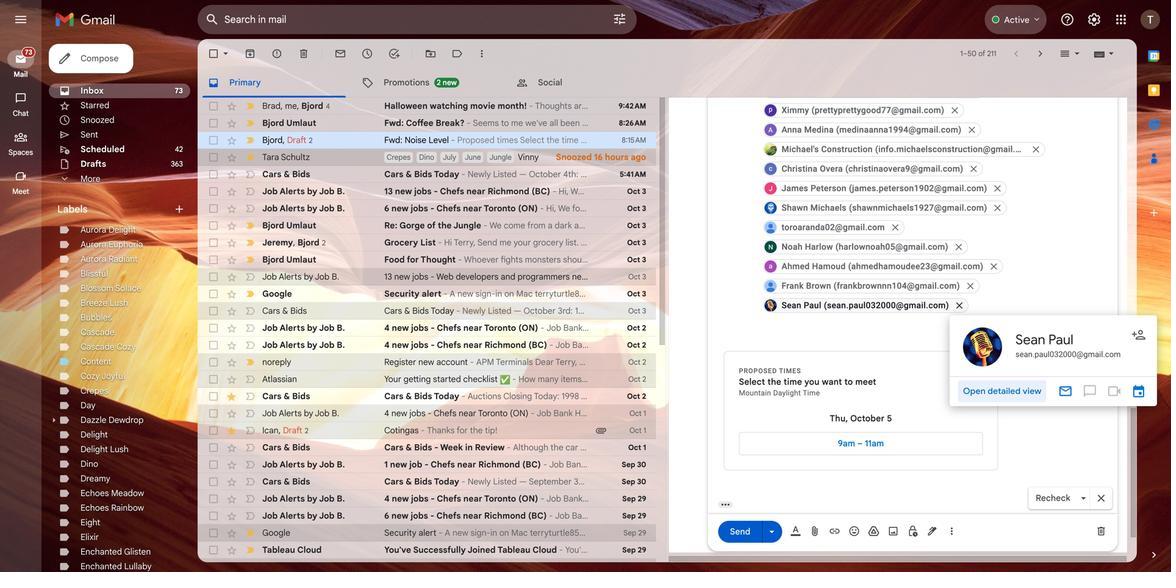 Task type: locate. For each thing, give the bounding box(es) containing it.
sep for 4 new jobs - chefs near toronto (on) -
[[623, 495, 636, 504]]

sean
[[782, 301, 802, 311]]

umlaut up jeremy , bjord 2
[[286, 220, 317, 231]]

Message Body text field
[[719, 334, 1108, 492]]

jungle down 6 new jobs - chefs near toronto (on) -
[[454, 220, 482, 231]]

not important switch
[[244, 168, 256, 181], [244, 186, 256, 198], [244, 203, 256, 215], [244, 271, 256, 283], [244, 305, 256, 317], [244, 322, 256, 334], [244, 339, 256, 352], [244, 374, 256, 386], [244, 391, 256, 403], [244, 408, 256, 420], [244, 425, 256, 437], [244, 442, 256, 454], [244, 459, 256, 471], [244, 476, 256, 488], [244, 493, 256, 505], [244, 510, 256, 522]]

movie
[[471, 101, 496, 111]]

today down started
[[434, 391, 460, 402]]

2 inside "bjord , draft 2"
[[309, 136, 313, 145]]

0 vertical spatial cascade
[[81, 327, 115, 338]]

not important switch for 15th row from the top of the page
[[244, 339, 256, 352]]

richmond
[[488, 186, 530, 197], [485, 340, 527, 351], [479, 460, 520, 470], [484, 511, 526, 522]]

2 sep 30 from the top
[[622, 478, 647, 487]]

0 vertical spatial google
[[262, 289, 292, 299]]

row containing noreply
[[198, 354, 656, 371]]

sep 29 for security alert -
[[624, 529, 647, 538]]

anna
[[782, 125, 803, 135]]

enchanted down enchanted glisten link
[[81, 562, 122, 572]]

4 new jobs - chefs near toronto (on) - for oct 2
[[385, 323, 547, 334]]

terry,
[[454, 237, 476, 248]]

social
[[538, 77, 563, 88]]

(on) for sep 29
[[519, 494, 539, 504]]

not important switch for 5th row from the top of the page
[[244, 168, 256, 181]]

tab list
[[1138, 39, 1172, 529], [198, 68, 1138, 98]]

0 vertical spatial security
[[385, 289, 420, 299]]

drafts link
[[81, 159, 106, 169]]

2 google from the top
[[262, 528, 291, 539]]

richmond down review
[[479, 460, 520, 470]]

draft right ican
[[283, 425, 302, 436]]

1 horizontal spatial cloud
[[533, 545, 557, 556]]

0 vertical spatial lush
[[110, 298, 128, 309]]

food for thought -
[[385, 255, 464, 265]]

None checkbox
[[208, 117, 220, 129], [208, 544, 220, 557], [208, 117, 220, 129], [208, 544, 220, 557]]

oct 2
[[627, 324, 647, 333], [627, 341, 647, 350], [629, 358, 647, 367], [629, 375, 647, 384], [627, 392, 647, 401]]

in
[[465, 443, 473, 453]]

toronto up 4 new jobs - chefs near richmond (bc) -
[[485, 323, 517, 334]]

0 vertical spatial fwd:
[[385, 118, 404, 128]]

crepes up day link
[[81, 386, 108, 396]]

starred
[[81, 100, 109, 111]]

&
[[284, 169, 290, 180], [406, 169, 412, 180], [282, 306, 288, 316], [405, 306, 410, 316], [284, 391, 290, 402], [406, 391, 412, 402], [284, 443, 290, 453], [406, 443, 412, 453], [284, 477, 290, 487], [406, 477, 412, 487]]

labels heading
[[57, 203, 173, 215]]

bjord umlaut for fwd: coffee break?
[[262, 118, 317, 128]]

peterson
[[811, 183, 847, 193]]

13 up re:
[[385, 186, 393, 197]]

1 vertical spatial lush
[[110, 444, 129, 455]]

13 for 13 new jobs - chefs near richmond (bc) -
[[385, 186, 393, 197]]

richmond up joined
[[484, 511, 526, 522]]

4 cars & bids from the top
[[262, 443, 310, 453]]

watching
[[430, 101, 468, 111]]

the up daylight
[[768, 377, 782, 388]]

4 row from the top
[[198, 149, 656, 166]]

sep 30 for cars & bids today -
[[622, 478, 647, 487]]

6 for 6 new jobs - chefs near toronto (on) -
[[385, 203, 390, 214]]

9 not important switch from the top
[[244, 391, 256, 403]]

row containing atlassian
[[198, 371, 656, 388]]

new for 14th row from the bottom of the page
[[392, 323, 409, 334]]

27 row from the top
[[198, 542, 656, 559]]

primary tab
[[198, 68, 351, 98]]

6 job alerts by job b. from the top
[[262, 408, 340, 419]]

draft
[[287, 135, 307, 145], [283, 425, 302, 436]]

job alerts by job b. for the not important switch corresponding to 25th row from the top of the page
[[262, 511, 345, 522]]

toggle split pane mode image
[[1060, 48, 1072, 60]]

1 vertical spatial 4 new jobs - chefs near toronto (on) -
[[385, 408, 537, 419]]

enchanted for enchanted lullaby
[[81, 562, 122, 572]]

1 vertical spatial me
[[500, 237, 512, 248]]

0 horizontal spatial me
[[285, 101, 297, 111]]

1 30 from the top
[[638, 461, 647, 470]]

send right terry,
[[478, 237, 498, 248]]

press delete to remove this chip element
[[950, 105, 961, 116], [967, 125, 978, 136], [1031, 144, 1042, 155], [969, 164, 980, 175], [993, 183, 1004, 194], [993, 203, 1004, 214], [891, 222, 901, 233], [954, 242, 965, 253], [989, 261, 1000, 272], [966, 281, 977, 292], [955, 300, 966, 311]]

11 row from the top
[[198, 269, 656, 286]]

important according to google magic. switch
[[244, 151, 256, 164], [244, 237, 256, 249], [244, 254, 256, 266], [244, 288, 256, 300], [244, 356, 256, 369]]

aurora up blissful link
[[81, 254, 106, 265]]

fwd: for fwd: coffee break?
[[385, 118, 404, 128]]

times
[[780, 367, 802, 375]]

2 30 from the top
[[638, 478, 647, 487]]

of for the
[[427, 220, 436, 231]]

8 job alerts by job b. from the top
[[262, 494, 345, 504]]

2 aurora from the top
[[81, 239, 106, 250]]

1 google from the top
[[262, 289, 292, 299]]

23 row from the top
[[198, 474, 656, 491]]

row containing bjord
[[198, 132, 656, 149]]

0 vertical spatial 6
[[385, 203, 390, 214]]

0 vertical spatial sep 30
[[622, 461, 647, 470]]

3 cars & bids from the top
[[262, 391, 310, 402]]

job alerts by job b. for 9th row from the bottom's the not important switch
[[262, 408, 340, 419]]

1 fwd: from the top
[[385, 118, 404, 128]]

your getting started checklist
[[385, 374, 500, 385]]

of right 50
[[979, 49, 986, 58]]

umlaut down jeremy , bjord 2
[[286, 255, 317, 265]]

not important switch for 24th row from the top of the page
[[244, 493, 256, 505]]

information card element
[[950, 316, 1158, 407]]

1 vertical spatial crepes
[[81, 386, 108, 396]]

1 vertical spatial echoes
[[81, 503, 109, 514]]

1 vertical spatial security alert -
[[385, 528, 445, 539]]

bjord umlaut down jeremy , bjord 2
[[262, 255, 317, 265]]

today down web
[[431, 306, 454, 316]]

0 vertical spatial 73
[[25, 48, 32, 56]]

2 vertical spatial aurora
[[81, 254, 106, 265]]

alerts
[[280, 186, 305, 197], [280, 203, 305, 214], [279, 272, 302, 282], [280, 323, 305, 334], [280, 340, 305, 351], [279, 408, 302, 419], [280, 460, 305, 470], [280, 494, 305, 504], [280, 511, 305, 522]]

for up in
[[457, 425, 468, 436]]

lush down the blossom solace link
[[110, 298, 128, 309]]

1 horizontal spatial tableau
[[498, 545, 531, 556]]

4 cars & bids today - from the top
[[385, 477, 468, 487]]

row
[[198, 98, 656, 115], [198, 115, 656, 132], [198, 132, 656, 149], [198, 149, 656, 166], [198, 166, 656, 183], [198, 183, 656, 200], [198, 200, 656, 217], [198, 217, 656, 234], [198, 234, 656, 251], [198, 251, 656, 269], [198, 269, 656, 286], [198, 286, 656, 303], [198, 303, 656, 320], [198, 320, 656, 337], [198, 337, 656, 354], [198, 354, 656, 371], [198, 371, 656, 388], [198, 388, 656, 405], [198, 405, 656, 422], [198, 422, 656, 439], [198, 439, 656, 457], [198, 457, 656, 474], [198, 474, 656, 491], [198, 491, 656, 508], [198, 508, 656, 525], [198, 525, 656, 542], [198, 542, 656, 559]]

today
[[434, 169, 460, 180], [431, 306, 454, 316], [434, 391, 460, 402], [434, 477, 460, 487]]

frank brown (frankbrownnn104@gmail.com)
[[782, 281, 961, 291]]

2 not important switch from the top
[[244, 186, 256, 198]]

1 vertical spatial enchanted
[[81, 562, 122, 572]]

1 vertical spatial umlaut
[[286, 220, 317, 231]]

4 new jobs - chefs near toronto (on) - up thanks
[[385, 408, 537, 419]]

harlow
[[806, 242, 834, 252]]

0 vertical spatial draft
[[287, 135, 307, 145]]

1 horizontal spatial snoozed
[[556, 152, 592, 163]]

0 horizontal spatial dino
[[81, 459, 98, 470]]

1 bjord umlaut from the top
[[262, 118, 317, 128]]

13 row from the top
[[198, 303, 656, 320]]

chefs up 6 new jobs - chefs near toronto (on) -
[[440, 186, 465, 197]]

brad , me , bjord 4
[[262, 101, 330, 111]]

inbox link
[[81, 85, 104, 96]]

bjord umlaut up "bjord , draft 2"
[[262, 118, 317, 128]]

5 cars & bids from the top
[[262, 477, 310, 487]]

19 row from the top
[[198, 405, 656, 422]]

b. for the not important switch corresponding to 25th row from the top of the page
[[337, 511, 345, 522]]

bjord
[[302, 101, 324, 111], [262, 118, 284, 128], [262, 135, 283, 145], [262, 220, 284, 231], [298, 237, 320, 248], [262, 255, 284, 265]]

oct 2 for register new account -
[[629, 358, 647, 367]]

near up 6 new jobs - chefs near toronto (on) -
[[467, 186, 486, 197]]

lush down dewdrop
[[110, 444, 129, 455]]

1 vertical spatial of
[[427, 220, 436, 231]]

crepes down noise
[[387, 153, 411, 162]]

1 for 4 new jobs - chefs near toronto (on) -
[[644, 409, 647, 418]]

new for 15th row from the top of the page
[[392, 340, 409, 351]]

security alert - up you've
[[385, 528, 445, 539]]

security for sep 29
[[385, 528, 417, 539]]

5 row from the top
[[198, 166, 656, 183]]

navigation
[[0, 39, 43, 573]]

google for sep 29
[[262, 528, 291, 539]]

9am – 11am button
[[745, 433, 978, 455]]

press delete to remove this chip image for (harlownoah05@gmail.com)
[[954, 242, 965, 253]]

dino up dreamy link
[[81, 459, 98, 470]]

None text field
[[974, 296, 1108, 316]]

5 job alerts by job b. from the top
[[262, 340, 345, 351]]

cars & bids today - down getting
[[385, 391, 468, 402]]

, for jeremy
[[293, 237, 296, 248]]

google up tableau cloud
[[262, 528, 291, 539]]

30 for 1 new job - chefs near richmond (bc) -
[[638, 461, 647, 470]]

toronto down 13 new jobs - chefs near richmond (bc) -
[[484, 203, 516, 214]]

2 vertical spatial umlaut
[[286, 255, 317, 265]]

6 up re:
[[385, 203, 390, 214]]

today for oct 2
[[434, 391, 460, 402]]

–
[[858, 439, 863, 449]]

echoes down dreamy
[[81, 488, 109, 499]]

settings image
[[1088, 12, 1102, 27]]

your
[[514, 237, 531, 248]]

0 vertical spatial bjord umlaut
[[262, 118, 317, 128]]

13 new jobs - web developers and programmers  near toronto (on) link
[[385, 271, 642, 283]]

cozy up crepes link
[[81, 371, 100, 382]]

me left your
[[500, 237, 512, 248]]

1 vertical spatial draft
[[283, 425, 302, 436]]

1 vertical spatial aurora
[[81, 239, 106, 250]]

(harlownoah05@gmail.com)
[[836, 242, 949, 252]]

important according to google magic. switch for tara schultz
[[244, 151, 256, 164]]

1 vertical spatial snoozed
[[556, 152, 592, 163]]

older image
[[1035, 48, 1047, 60]]

draft up schultz
[[287, 135, 307, 145]]

1 not important switch from the top
[[244, 168, 256, 181]]

2 4 new jobs - chefs near toronto (on) - from the top
[[385, 408, 537, 419]]

cascade cozy link
[[81, 342, 136, 352]]

bjord up jeremy in the left top of the page
[[262, 220, 284, 231]]

16 not important switch from the top
[[244, 510, 256, 522]]

0 horizontal spatial 73
[[25, 48, 32, 56]]

spaces
[[8, 148, 33, 157]]

1 important according to google magic. switch from the top
[[244, 151, 256, 164]]

0 vertical spatial delight
[[109, 225, 136, 235]]

12 not important switch from the top
[[244, 442, 256, 454]]

4 not important switch from the top
[[244, 271, 256, 283]]

13 down food
[[385, 272, 392, 282]]

chefs up account
[[437, 340, 461, 351]]

0 horizontal spatial cozy
[[81, 371, 100, 382]]

enchanted lullaby link
[[81, 562, 152, 572]]

echoes up eight link
[[81, 503, 109, 514]]

21 row from the top
[[198, 439, 656, 457]]

today down july
[[434, 169, 460, 180]]

crepes inside cozy joyful crepes day dazzle dewdrop delight delight lush dino dreamy echoes meadow echoes rainbow eight
[[81, 386, 108, 396]]

0 vertical spatial enchanted
[[81, 547, 122, 558]]

4 new jobs - chefs near toronto (on) - up 6 new jobs - chefs near richmond (bc) -
[[385, 494, 547, 504]]

3 umlaut from the top
[[286, 255, 317, 265]]

5 important according to google magic. switch from the top
[[244, 356, 256, 369]]

3 bjord umlaut from the top
[[262, 255, 317, 265]]

cozy up joyful
[[117, 342, 136, 352]]

1 vertical spatial delight
[[81, 430, 108, 440]]

by for 22th row from the bottom of the page
[[307, 186, 318, 197]]

1 cloud from the left
[[297, 545, 322, 556]]

james
[[782, 183, 809, 193]]

hi
[[444, 237, 452, 248]]

the up hi
[[438, 220, 452, 231]]

1 new job - chefs near richmond (bc) -
[[385, 460, 550, 470]]

more
[[81, 174, 100, 184]]

toronto for oct 2
[[485, 323, 517, 334]]

25 row from the top
[[198, 508, 656, 525]]

0 vertical spatial for
[[407, 255, 419, 265]]

9 row from the top
[[198, 234, 656, 251]]

insert link ‪(⌘k)‬ image
[[829, 526, 841, 538]]

alert for sep
[[419, 528, 437, 539]]

toroaranda02@gmail.com
[[782, 222, 886, 233]]

0 vertical spatial the
[[438, 220, 452, 231]]

15 not important switch from the top
[[244, 493, 256, 505]]

b. for the not important switch for 22th row from the bottom of the page
[[337, 186, 345, 197]]

15 row from the top
[[198, 337, 656, 354]]

1 aurora from the top
[[81, 225, 106, 235]]

9 job alerts by job b. from the top
[[262, 511, 345, 522]]

1 tableau from the left
[[262, 545, 295, 556]]

press delete to remove this chip image for (prettyprettygood77@gmail.com)
[[950, 105, 961, 116]]

2 umlaut from the top
[[286, 220, 317, 231]]

construction
[[822, 144, 873, 154]]

more send options image
[[766, 526, 779, 538]]

0 horizontal spatial of
[[427, 220, 436, 231]]

0 vertical spatial echoes
[[81, 488, 109, 499]]

fwd: for fwd: noise level
[[385, 135, 403, 146]]

1 vertical spatial bjord umlaut
[[262, 220, 317, 231]]

chat
[[13, 109, 29, 118]]

for right food
[[407, 255, 419, 265]]

0 vertical spatial 4 new jobs - chefs near toronto (on) -
[[385, 323, 547, 334]]

9am – 11am
[[839, 439, 885, 449]]

7 row from the top
[[198, 200, 656, 217]]

press delete to remove this chip element for (ahmedhamoudee23@gmail.com)
[[989, 261, 1000, 272]]

press delete to remove this chip element for (prettyprettygood77@gmail.com)
[[950, 105, 961, 116]]

6
[[385, 203, 390, 214], [385, 511, 390, 522]]

2 important according to google magic. switch from the top
[[244, 237, 256, 249]]

0 vertical spatial 30
[[638, 461, 647, 470]]

6 up you've
[[385, 511, 390, 522]]

7 not important switch from the top
[[244, 339, 256, 352]]

sep 29
[[623, 495, 647, 504], [623, 512, 647, 521], [624, 529, 647, 538], [623, 546, 647, 555]]

(on) for oct 1
[[510, 408, 529, 419]]

3 for 6 new jobs - chefs near toronto (on) -
[[643, 204, 647, 213]]

chefs up 4 new jobs - chefs near richmond (bc) -
[[437, 323, 461, 334]]

13 inside 13 new jobs - web developers and programmers  near toronto (on) "link"
[[385, 272, 392, 282]]

1 vertical spatial sep 30
[[622, 478, 647, 487]]

job alerts by job b. for the not important switch associated with 14th row from the bottom of the page
[[262, 323, 345, 334]]

1 vertical spatial google
[[262, 528, 291, 539]]

add to tasks image
[[388, 48, 400, 60]]

google down jeremy in the left top of the page
[[262, 289, 292, 299]]

chefs up 6 new jobs - chefs near richmond (bc) -
[[437, 494, 461, 504]]

oct 3 for security alert -
[[628, 290, 647, 299]]

today for 5:41 am
[[434, 169, 460, 180]]

jungle left vinny
[[490, 153, 512, 162]]

1 vertical spatial 6
[[385, 511, 390, 522]]

near down in
[[457, 460, 476, 470]]

0 vertical spatial umlaut
[[286, 118, 317, 128]]

1 vertical spatial for
[[457, 425, 468, 436]]

close spell check image
[[1096, 493, 1108, 505]]

1 4 new jobs - chefs near toronto (on) - from the top
[[385, 323, 547, 334]]

the inside proposed times select the time you want to meet mountain daylight time
[[768, 377, 782, 388]]

1 sep 30 from the top
[[622, 461, 647, 470]]

insert files using drive image
[[868, 526, 880, 538]]

2 vertical spatial 4 new jobs - chefs near toronto (on) -
[[385, 494, 547, 504]]

press delete to remove this chip image for (ahmedhamoudee23@gmail.com)
[[989, 261, 1000, 272]]

toronto
[[484, 203, 516, 214], [592, 272, 621, 282], [485, 323, 517, 334], [478, 408, 508, 419], [485, 494, 517, 504]]

0 horizontal spatial snoozed
[[81, 115, 115, 125]]

show trimmed content image
[[719, 502, 733, 508]]

by for 7th row from the top
[[307, 203, 318, 214]]

1 security from the top
[[385, 289, 420, 299]]

1 vertical spatial security
[[385, 528, 417, 539]]

0 vertical spatial crepes
[[387, 153, 411, 162]]

5 not important switch from the top
[[244, 305, 256, 317]]

1 horizontal spatial dino
[[419, 153, 435, 162]]

jer
[[613, 237, 625, 248]]

20 row from the top
[[198, 422, 656, 439]]

oct 3 for re: gorge of the jungle -
[[628, 221, 647, 230]]

fwd: down halloween
[[385, 118, 404, 128]]

delight down delight link at the bottom left
[[81, 444, 108, 455]]

2 new
[[437, 78, 457, 87]]

1 vertical spatial cozy
[[81, 371, 100, 382]]

0 vertical spatial cozy
[[117, 342, 136, 352]]

sep for you've successfully joined tableau cloud -
[[623, 546, 636, 555]]

2 6 from the top
[[385, 511, 390, 522]]

sep for security alert -
[[624, 529, 637, 538]]

delight down dazzle
[[81, 430, 108, 440]]

lush
[[110, 298, 128, 309], [110, 444, 129, 455]]

1 vertical spatial alert
[[419, 528, 437, 539]]

73 up mail heading
[[25, 48, 32, 56]]

2 security alert - from the top
[[385, 528, 445, 539]]

more image
[[476, 48, 488, 60]]

0 vertical spatial 13
[[385, 186, 393, 197]]

0 vertical spatial security alert -
[[385, 289, 450, 299]]

10 not important switch from the top
[[244, 408, 256, 420]]

joyful
[[102, 371, 125, 382]]

1 13 from the top
[[385, 186, 393, 197]]

1 vertical spatial oct 1
[[630, 426, 647, 436]]

4 inside brad , me , bjord 4
[[326, 102, 330, 111]]

select input tool image
[[1108, 49, 1116, 58]]

1 cars & bids from the top
[[262, 169, 310, 180]]

of
[[979, 49, 986, 58], [427, 220, 436, 231]]

mountain
[[739, 389, 772, 398]]

1 umlaut from the top
[[286, 118, 317, 128]]

enchanted down the elixir link at the bottom of page
[[81, 547, 122, 558]]

spaces heading
[[0, 148, 42, 157]]

3 row from the top
[[198, 132, 656, 149]]

snoozed for 'snoozed' link
[[81, 115, 115, 125]]

14 not important switch from the top
[[244, 476, 256, 488]]

b. for the not important switch for 6th row from the bottom
[[337, 460, 345, 470]]

(on) for oct 3
[[518, 203, 538, 214]]

recheck button
[[1029, 488, 1078, 510]]

1 6 from the top
[[385, 203, 390, 214]]

1 vertical spatial the
[[768, 377, 782, 388]]

4 new jobs - chefs near toronto (on) - for oct 1
[[385, 408, 537, 419]]

blossom solace link
[[81, 283, 141, 294]]

8 not important switch from the top
[[244, 374, 256, 386]]

has attachment image
[[595, 425, 608, 437]]

4 important according to google magic. switch from the top
[[244, 288, 256, 300]]

0 horizontal spatial jungle
[[454, 220, 482, 231]]

1 horizontal spatial of
[[979, 49, 986, 58]]

of up "list"
[[427, 220, 436, 231]]

cars & bids today - down web
[[385, 306, 463, 316]]

umlaut down brad , me , bjord 4
[[286, 118, 317, 128]]

snoozed
[[81, 115, 115, 125], [556, 152, 592, 163]]

, for ican
[[279, 425, 281, 436]]

cars & bids for 3
[[262, 306, 307, 316]]

main content
[[198, 0, 1138, 573]]

new for 22th row from the bottom of the page
[[395, 186, 412, 197]]

delight inside aurora delight aurora euphoria aurora radiant blissful blossom solace breeze lush bubbles cascade cascade cozy
[[109, 225, 136, 235]]

2 inside the ican , draft 2
[[305, 427, 309, 436]]

near up 6 new jobs - chefs near richmond (bc) -
[[464, 494, 483, 504]]

labels
[[57, 203, 88, 215]]

1 vertical spatial 13
[[385, 272, 392, 282]]

thanks,
[[581, 237, 611, 248]]

0 vertical spatial of
[[979, 49, 986, 58]]

0 vertical spatial alert
[[422, 289, 442, 299]]

4 new jobs - chefs near toronto (on) - up 4 new jobs - chefs near richmond (bc) -
[[385, 323, 547, 334]]

richmond for 4 new jobs - chefs near richmond (bc)
[[485, 340, 527, 351]]

17 row from the top
[[198, 371, 656, 388]]

snoozed left 16
[[556, 152, 592, 163]]

1 horizontal spatial cozy
[[117, 342, 136, 352]]

cozy joyful link
[[81, 371, 125, 382]]

send down show trimmed content "image"
[[730, 527, 751, 537]]

bjord umlaut up jeremy , bjord 2
[[262, 220, 317, 231]]

3 4 new jobs - chefs near toronto (on) - from the top
[[385, 494, 547, 504]]

1 horizontal spatial 73
[[175, 86, 183, 96]]

aurora euphoria link
[[81, 239, 143, 250]]

73 up 42
[[175, 86, 183, 96]]

near down list. on the top
[[572, 272, 590, 282]]

2 security from the top
[[385, 528, 417, 539]]

security
[[385, 289, 420, 299], [385, 528, 417, 539]]

row containing jeremy
[[198, 234, 656, 251]]

archive image
[[244, 48, 256, 60]]

3 cars & bids today - from the top
[[385, 391, 468, 402]]

29 for 6 new jobs - chefs near richmond (bc) -
[[638, 512, 647, 521]]

aurora down aurora delight link
[[81, 239, 106, 250]]

security down food
[[385, 289, 420, 299]]

toronto down thanks,
[[592, 272, 621, 282]]

ican
[[262, 425, 279, 436]]

7 job alerts by job b. from the top
[[262, 460, 345, 470]]

register new account -
[[385, 357, 477, 368]]

tara schultz
[[262, 152, 310, 163]]

2 cascade from the top
[[81, 342, 115, 352]]

29
[[638, 495, 647, 504], [638, 512, 647, 521], [639, 529, 647, 538], [638, 546, 647, 555]]

chat heading
[[0, 109, 42, 118]]

october
[[851, 414, 885, 424]]

1 job alerts by job b. from the top
[[262, 186, 345, 197]]

security up you've
[[385, 528, 417, 539]]

aurora
[[81, 225, 106, 235], [81, 239, 106, 250], [81, 254, 106, 265]]

0 vertical spatial send
[[478, 237, 498, 248]]

4 job alerts by job b. from the top
[[262, 323, 345, 334]]

alert up successfully
[[419, 528, 437, 539]]

the left tip!
[[470, 425, 483, 436]]

fwd: left noise
[[385, 135, 403, 146]]

michaels
[[811, 203, 847, 213]]

important according to google magic. switch for bjord umlaut
[[244, 254, 256, 266]]

security alert - down web
[[385, 289, 450, 299]]

more options image
[[949, 526, 956, 538]]

13 not important switch from the top
[[244, 459, 256, 471]]

0 horizontal spatial crepes
[[81, 386, 108, 396]]

1 horizontal spatial the
[[470, 425, 483, 436]]

9:42 am
[[619, 102, 647, 111]]

1 security alert - from the top
[[385, 289, 450, 299]]

snoozed down starred link
[[81, 115, 115, 125]]

2 job alerts by job b. from the top
[[262, 203, 345, 214]]

delight up the euphoria
[[109, 225, 136, 235]]

tara
[[262, 152, 279, 163]]

1 vertical spatial fwd:
[[385, 135, 403, 146]]

3 important according to google magic. switch from the top
[[244, 254, 256, 266]]

1 vertical spatial 30
[[638, 478, 647, 487]]

press delete to remove this chip image
[[950, 105, 961, 116], [969, 164, 980, 175], [993, 203, 1004, 214], [955, 300, 966, 311]]

not important switch for 25th row from the top of the page
[[244, 510, 256, 522]]

2 vertical spatial delight
[[81, 444, 108, 455]]

2 inside jeremy , bjord 2
[[322, 239, 326, 248]]

3 not important switch from the top
[[244, 203, 256, 215]]

alert down web
[[422, 289, 442, 299]]

richmond down vinny
[[488, 186, 530, 197]]

1 vertical spatial send
[[730, 527, 751, 537]]

None checkbox
[[208, 48, 220, 60], [208, 100, 220, 112], [208, 134, 220, 146], [208, 527, 220, 540], [208, 562, 220, 573], [208, 48, 220, 60], [208, 100, 220, 112], [208, 134, 220, 146], [208, 527, 220, 540], [208, 562, 220, 573]]

0 horizontal spatial cloud
[[297, 545, 322, 556]]

22 row from the top
[[198, 457, 656, 474]]

0 vertical spatial oct 1
[[630, 409, 647, 418]]

cars & bids today - down july
[[385, 169, 468, 180]]

job
[[410, 460, 423, 470]]

26 row from the top
[[198, 525, 656, 542]]

gorge
[[400, 220, 425, 231]]

2 fwd: from the top
[[385, 135, 403, 146]]

oct 3 for 13 new jobs - chefs near richmond (bc) -
[[628, 187, 647, 196]]

2 13 from the top
[[385, 272, 392, 282]]

by for 14th row from the bottom of the page
[[307, 323, 318, 334]]

2 cars & bids today - from the top
[[385, 306, 463, 316]]

0 horizontal spatial the
[[438, 220, 452, 231]]

toronto up 6 new jobs - chefs near richmond (bc) -
[[485, 494, 517, 504]]

bcc link
[[1070, 315, 1085, 327]]

not important switch for 17th row from the bottom
[[244, 271, 256, 283]]

blissful link
[[81, 269, 108, 279]]

press delete to remove this chip image
[[967, 125, 978, 136], [1031, 144, 1042, 155], [993, 183, 1004, 194], [891, 222, 901, 233], [954, 242, 965, 253], [989, 261, 1000, 272], [966, 281, 977, 292]]

aurora up aurora euphoria link
[[81, 225, 106, 235]]

2 vertical spatial oct 1
[[629, 443, 647, 453]]

list
[[421, 237, 436, 248]]

mark as unread image
[[334, 48, 347, 60]]

support image
[[1061, 12, 1076, 27]]

cascade down bubbles
[[81, 327, 115, 338]]

toronto inside "link"
[[592, 272, 621, 282]]

1 horizontal spatial crepes
[[387, 153, 411, 162]]

today down 1 new job - chefs near richmond (bc) -
[[434, 477, 460, 487]]

0 vertical spatial snoozed
[[81, 115, 115, 125]]

dino link
[[81, 459, 98, 470]]

363
[[171, 160, 183, 169]]

2 cars & bids from the top
[[262, 306, 307, 316]]

umlaut for food
[[286, 255, 317, 265]]

labels image
[[452, 48, 464, 60]]

1 horizontal spatial me
[[500, 237, 512, 248]]

1 cars & bids today - from the top
[[385, 169, 468, 180]]

snoozed inside row
[[556, 152, 592, 163]]

chefs up re: gorge of the jungle -
[[437, 203, 461, 214]]

cars & bids today - for 5:41 am
[[385, 169, 468, 180]]

2 inside tab
[[437, 78, 441, 87]]

new inside tab
[[443, 78, 457, 87]]

cascade down 'cascade' link
[[81, 342, 115, 352]]

11 not important switch from the top
[[244, 425, 256, 437]]

2 tableau from the left
[[498, 545, 531, 556]]

oct 3 for food for thought -
[[628, 255, 647, 265]]

1 horizontal spatial send
[[730, 527, 751, 537]]

oct 3 for grocery list - hi terry, send me your grocery list. thanks, jer
[[628, 238, 647, 248]]

0 horizontal spatial tableau
[[262, 545, 295, 556]]

2 vertical spatial bjord umlaut
[[262, 255, 317, 265]]

sean paul (sean.paul032000@gmail.com)
[[782, 301, 950, 311]]

cloud
[[297, 545, 322, 556], [533, 545, 557, 556]]

richmond up ✅ icon
[[485, 340, 527, 351]]

6 not important switch from the top
[[244, 322, 256, 334]]

alert for oct
[[422, 289, 442, 299]]

0 vertical spatial aurora
[[81, 225, 106, 235]]

month!
[[498, 101, 527, 111]]

sep for 1 new job - chefs near richmond (bc) -
[[622, 461, 636, 470]]

1 enchanted from the top
[[81, 547, 122, 558]]

2 horizontal spatial the
[[768, 377, 782, 388]]

dino down fwd: noise level -
[[419, 153, 435, 162]]

2 row from the top
[[198, 115, 656, 132]]

0 vertical spatial dino
[[419, 153, 435, 162]]

1 vertical spatial cascade
[[81, 342, 115, 352]]

1 vertical spatial dino
[[81, 459, 98, 470]]

ago
[[631, 152, 647, 163]]

halloween
[[385, 101, 428, 111]]

spell check toolbar
[[1029, 488, 1113, 510]]

toronto up tip!
[[478, 408, 508, 419]]

me right the brad
[[285, 101, 297, 111]]

1 row from the top
[[198, 98, 656, 115]]

press delete to remove this chip element for (medinaanna1994@gmail.com)
[[967, 125, 978, 136]]

1 horizontal spatial jungle
[[490, 153, 512, 162]]

(bc) for 6 new jobs - chefs near richmond (bc)
[[528, 511, 547, 522]]

crepes inside row
[[387, 153, 411, 162]]

2 bjord umlaut from the top
[[262, 220, 317, 231]]

2 enchanted from the top
[[81, 562, 122, 572]]



Task type: vqa. For each thing, say whether or not it's contained in the screenshot.
41th ͏ from the left
no



Task type: describe. For each thing, give the bounding box(es) containing it.
dreamy
[[81, 474, 110, 484]]

13 for 13 new jobs - web developers and programmers  near toronto (on)
[[385, 272, 392, 282]]

navigation containing mail
[[0, 39, 43, 573]]

0 horizontal spatial send
[[478, 237, 498, 248]]

1 vertical spatial 73
[[175, 86, 183, 96]]

press delete to remove this chip element for (christinaovera9@gmail.com)
[[969, 164, 980, 175]]

oct 1 for (on)
[[630, 409, 647, 418]]

cars & bids today - for oct 3
[[385, 306, 463, 316]]

by for 17th row from the bottom
[[304, 272, 313, 282]]

insert emoji ‪(⌘⇧2)‬ image
[[849, 526, 861, 538]]

grocery
[[385, 237, 418, 248]]

sep 29 for 4 new jobs - chefs near toronto (on) -
[[623, 495, 647, 504]]

drafts
[[81, 159, 106, 169]]

4 for 14th row from the bottom of the page
[[385, 323, 390, 334]]

cars & bids for 30
[[262, 477, 310, 487]]

proposed times select the time you want to meet mountain daylight time
[[739, 367, 877, 398]]

b. for 7th row from the top's the not important switch
[[337, 203, 345, 214]]

(bc) for 1 new job - chefs near richmond (bc)
[[523, 460, 541, 470]]

1 for cotingas - thanks for the tip!
[[644, 426, 647, 436]]

Search in mail text field
[[225, 13, 579, 26]]

noah
[[782, 242, 803, 252]]

not important switch for 15th row from the bottom
[[244, 305, 256, 317]]

press delete to remove this chip element for (shawnmichaels1927@gmail.com)
[[993, 203, 1004, 214]]

near down 13 new jobs - chefs near richmond (bc) -
[[463, 203, 482, 214]]

search field list box
[[761, 0, 1108, 316]]

the for time
[[768, 377, 782, 388]]

chefs up successfully
[[437, 511, 461, 522]]

important mainly because it was sent directly to you. switch
[[244, 220, 256, 232]]

jobs inside "link"
[[413, 272, 429, 282]]

2 cloud from the left
[[533, 545, 557, 556]]

0 vertical spatial jungle
[[490, 153, 512, 162]]

main content containing primary
[[198, 0, 1138, 573]]

recheck
[[1037, 493, 1071, 504]]

near inside "link"
[[572, 272, 590, 282]]

level
[[429, 135, 449, 146]]

5:41 am
[[620, 170, 647, 179]]

4 for 15th row from the top of the page
[[385, 340, 390, 351]]

lush inside cozy joyful crepes day dazzle dewdrop delight delight lush dino dreamy echoes meadow echoes rainbow eight
[[110, 444, 129, 455]]

sep 29 for 6 new jobs - chefs near richmond (bc) -
[[623, 512, 647, 521]]

Search in mail search field
[[198, 5, 637, 34]]

draft for ican
[[283, 425, 302, 436]]

(medinaanna1994@gmail.com)
[[837, 125, 962, 135]]

, for brad
[[281, 101, 283, 111]]

not important switch for 6th row from the bottom
[[244, 459, 256, 471]]

main menu image
[[13, 12, 28, 27]]

3 for security alert -
[[643, 290, 647, 299]]

30 for cars & bids today -
[[638, 478, 647, 487]]

press delete to remove this chip image for (medinaanna1994@gmail.com)
[[967, 125, 978, 136]]

promotions, 2 new messages, tab
[[352, 68, 506, 98]]

social tab
[[507, 68, 660, 98]]

echoes meadow link
[[81, 488, 144, 499]]

list.
[[566, 237, 579, 248]]

24 row from the top
[[198, 491, 656, 508]]

toggle confidential mode image
[[907, 526, 920, 538]]

not important switch for 9th row from the bottom
[[244, 408, 256, 420]]

grocery list - hi terry, send me your grocery list. thanks, jer
[[385, 237, 625, 248]]

michael's construction (info.michaelsconstruction@gmail.com)
[[782, 144, 1037, 154]]

sent link
[[81, 129, 98, 140]]

cozy inside aurora delight aurora euphoria aurora radiant blissful blossom solace breeze lush bubbles cascade cascade cozy
[[117, 342, 136, 352]]

1 echoes from the top
[[81, 488, 109, 499]]

language image
[[1078, 493, 1090, 505]]

job alerts by job b. for the not important switch for 6th row from the bottom
[[262, 460, 345, 470]]

tableau cloud
[[262, 545, 322, 556]]

8:26 am
[[619, 119, 647, 128]]

near up account
[[464, 340, 483, 351]]

b. for the not important switch associated with 17th row from the bottom
[[332, 272, 340, 282]]

discard draft ‪(⌘⇧d)‬ image
[[1096, 526, 1108, 538]]

anna medina (medinaanna1994@gmail.com)
[[782, 125, 962, 135]]

tab list containing primary
[[198, 68, 1138, 98]]

send inside button
[[730, 527, 751, 537]]

thu,
[[830, 414, 849, 424]]

not important switch for 5th row from the bottom
[[244, 476, 256, 488]]

new for 9th row from the bottom
[[392, 408, 408, 419]]

6 row from the top
[[198, 183, 656, 200]]

chefs up thanks
[[434, 408, 457, 419]]

vinny
[[518, 152, 539, 163]]

3 for re: gorge of the jungle -
[[643, 221, 647, 230]]

(bc) for 4 new jobs - chefs near richmond (bc)
[[529, 340, 548, 351]]

crepes link
[[81, 386, 108, 396]]

, for bjord
[[283, 135, 285, 145]]

(shawnmichaels1927@gmail.com)
[[850, 203, 988, 213]]

14 row from the top
[[198, 320, 656, 337]]

scheduled link
[[81, 144, 125, 155]]

new for 7th row from the top
[[392, 203, 409, 214]]

job alerts by job b. for 24th row from the top of the page's the not important switch
[[262, 494, 345, 504]]

10 row from the top
[[198, 251, 656, 269]]

6 for 6 new jobs - chefs near richmond (bc) -
[[385, 511, 390, 522]]

8:15 am
[[622, 136, 647, 145]]

2 vertical spatial the
[[470, 425, 483, 436]]

solace
[[115, 283, 141, 294]]

3 aurora from the top
[[81, 254, 106, 265]]

richmond for 13 new jobs - chefs near richmond (bc)
[[488, 186, 530, 197]]

8 row from the top
[[198, 217, 656, 234]]

enchanted glisten
[[81, 547, 151, 558]]

oct 1 for -
[[629, 443, 647, 453]]

today for sep 30
[[434, 477, 460, 487]]

thanks
[[427, 425, 455, 436]]

new inside "link"
[[395, 272, 410, 282]]

grocery
[[533, 237, 564, 248]]

fri, sep 29, 2023, 9:12 am element
[[624, 562, 647, 573]]

73 link
[[7, 47, 35, 68]]

rainbow
[[111, 503, 144, 514]]

new for row containing noreply
[[419, 357, 435, 368]]

1 vertical spatial jungle
[[454, 220, 482, 231]]

bubbles
[[81, 313, 112, 323]]

noise
[[405, 135, 427, 146]]

cars & bids for 2
[[262, 391, 310, 402]]

not important switch for 22th row from the bottom of the page
[[244, 186, 256, 198]]

content link
[[81, 356, 111, 367]]

sep 29 for you've successfully joined tableau cloud -
[[623, 546, 647, 555]]

time
[[803, 389, 821, 398]]

brown
[[807, 281, 832, 291]]

oct 2 for cars & bids today -
[[627, 392, 647, 401]]

(info.michaelsconstruction@gmail.com)
[[876, 144, 1037, 154]]

(ahmedhamoudee23@gmail.com)
[[849, 262, 984, 272]]

oct 2 for 4 new jobs - chefs near richmond (bc) -
[[627, 341, 647, 350]]

(prettyprettygood77@gmail.com)
[[812, 105, 945, 115]]

toronto for oct 1
[[478, 408, 508, 419]]

row containing brad
[[198, 98, 656, 115]]

12 row from the top
[[198, 286, 656, 303]]

(on) inside 13 new jobs - web developers and programmers  near toronto (on) "link"
[[624, 272, 642, 282]]

42
[[175, 145, 183, 154]]

break?
[[436, 118, 465, 128]]

cars & bids for 1
[[262, 443, 310, 453]]

proposed
[[739, 367, 778, 375]]

schultz
[[281, 152, 310, 163]]

aurora radiant link
[[81, 254, 138, 265]]

re: gorge of the jungle -
[[385, 220, 490, 231]]

jeremy
[[262, 237, 293, 248]]

successfully
[[413, 545, 466, 556]]

mail heading
[[0, 70, 42, 79]]

row containing ican
[[198, 422, 656, 439]]

noreply
[[262, 357, 291, 368]]

job alerts by job b. for the not important switch for 22th row from the bottom of the page
[[262, 186, 345, 197]]

today for oct 3
[[431, 306, 454, 316]]

none text field inside search field list box
[[974, 296, 1108, 316]]

near up 4 new jobs - chefs near richmond (bc) -
[[464, 323, 483, 334]]

by for 25th row from the top of the page
[[307, 511, 318, 522]]

gmail image
[[55, 7, 121, 32]]

thought
[[421, 255, 456, 265]]

shawn
[[782, 203, 809, 213]]

1 50 of 211
[[961, 49, 997, 58]]

row containing tableau cloud
[[198, 542, 656, 559]]

sep for cars & bids today -
[[622, 478, 636, 487]]

dazzle dewdrop link
[[81, 415, 144, 426]]

3 for 13 new jobs - chefs near richmond (bc) -
[[643, 187, 647, 196]]

near up cotingas - thanks for the tip!
[[459, 408, 477, 419]]

cars & bids today - for oct 2
[[385, 391, 468, 402]]

insert photo image
[[888, 526, 900, 538]]

press delete to remove this chip element for (info.michaelsconstruction@gmail.com)
[[1031, 144, 1042, 155]]

1 cascade from the top
[[81, 327, 115, 338]]

account
[[437, 357, 468, 368]]

umlaut for fwd:
[[286, 118, 317, 128]]

dazzle
[[81, 415, 106, 426]]

ahmed
[[782, 262, 810, 272]]

security alert - for sep 29
[[385, 528, 445, 539]]

press delete to remove this chip image for (christinaovera9@gmail.com)
[[969, 164, 980, 175]]

press delete to remove this chip element for (sean.paul032000@gmail.com)
[[955, 300, 966, 311]]

james peterson (james.peterson1902@gmail.com)
[[782, 183, 988, 193]]

time
[[784, 377, 803, 388]]

overa
[[820, 164, 844, 174]]

29 for security alert -
[[639, 529, 647, 538]]

richmond for 6 new jobs - chefs near richmond (bc)
[[484, 511, 526, 522]]

press delete to remove this chip element for (harlownoah05@gmail.com)
[[954, 242, 965, 253]]

bjord , draft 2
[[262, 135, 313, 145]]

umlaut for re:
[[286, 220, 317, 231]]

bjord right the brad
[[302, 101, 324, 111]]

cars & bids today - for sep 30
[[385, 477, 468, 487]]

cozy inside cozy joyful crepes day dazzle dewdrop delight delight lush dino dreamy echoes meadow echoes rainbow eight
[[81, 371, 100, 382]]

delight lush link
[[81, 444, 129, 455]]

enchanted for enchanted glisten
[[81, 547, 122, 558]]

meet heading
[[0, 187, 42, 197]]

primary
[[230, 77, 261, 88]]

chefs down cars & bids - week in review -
[[431, 460, 455, 470]]

not important switch for tenth row from the bottom
[[244, 391, 256, 403]]

checklist
[[464, 374, 498, 385]]

frank
[[782, 281, 804, 291]]

- inside "link"
[[431, 272, 435, 282]]

211
[[988, 49, 997, 58]]

lullaby
[[124, 562, 152, 572]]

google for oct 3
[[262, 289, 292, 299]]

press delete to remove this chip element for (james.peterson1902@gmail.com)
[[993, 183, 1004, 194]]

bjord right jeremy in the left top of the page
[[298, 237, 320, 248]]

row containing tara schultz
[[198, 149, 656, 166]]

0 horizontal spatial for
[[407, 255, 419, 265]]

(bc) for 13 new jobs - chefs near richmond (bc)
[[532, 186, 551, 197]]

eight link
[[81, 518, 100, 528]]

2 row
[[198, 559, 656, 573]]

cozy joyful crepes day dazzle dewdrop delight delight lush dino dreamy echoes meadow echoes rainbow eight
[[81, 371, 144, 528]]

you've successfully joined tableau cloud -
[[385, 545, 566, 556]]

3 for grocery list - hi terry, send me your grocery list. thanks, jer
[[643, 238, 647, 248]]

bjord down the brad
[[262, 118, 284, 128]]

bjord down jeremy in the left top of the page
[[262, 255, 284, 265]]

73 inside navigation
[[25, 48, 32, 56]]

(frankbrownnn104@gmail.com)
[[834, 281, 961, 291]]

near up you've successfully joined tableau cloud -
[[463, 511, 482, 522]]

1 horizontal spatial for
[[457, 425, 468, 436]]

you've
[[385, 545, 412, 556]]

inbox
[[81, 85, 104, 96]]

4 for 24th row from the top of the page
[[385, 494, 390, 504]]

bjord umlaut for food for thought
[[262, 255, 317, 265]]

echoes rainbow link
[[81, 503, 144, 514]]

meet
[[12, 187, 29, 196]]

snooze image
[[361, 48, 374, 60]]

bjord up tara
[[262, 135, 283, 145]]

(james.peterson1902@gmail.com)
[[850, 183, 988, 193]]

1 for cars & bids - week in review -
[[644, 443, 647, 453]]

meadow
[[111, 488, 144, 499]]

job alerts by job b. for the not important switch related to 15th row from the top of the page
[[262, 340, 345, 351]]

christina
[[782, 164, 818, 174]]

attach files image
[[810, 526, 822, 538]]

report spam image
[[271, 48, 283, 60]]

18 row from the top
[[198, 388, 656, 405]]

by for 15th row from the top of the page
[[307, 340, 318, 351]]

dino inside cozy joyful crepes day dazzle dewdrop delight delight lush dino dreamy echoes meadow echoes rainbow eight
[[81, 459, 98, 470]]

search in mail image
[[201, 9, 223, 31]]

3 for cars & bids today -
[[643, 307, 647, 316]]

4 for 9th row from the bottom
[[385, 408, 389, 419]]

insert signature image
[[927, 526, 939, 538]]

0 vertical spatial me
[[285, 101, 297, 111]]

delete image
[[298, 48, 310, 60]]

6 new jobs - chefs near richmond (bc) -
[[385, 511, 556, 522]]

move to image
[[425, 48, 437, 60]]

2 echoes from the top
[[81, 503, 109, 514]]

lush inside aurora delight aurora euphoria aurora radiant blissful blossom solace breeze lush bubbles cascade cascade cozy
[[110, 298, 128, 309]]

of for 211
[[979, 49, 986, 58]]

important according to google magic. switch for noreply
[[244, 356, 256, 369]]

re:
[[385, 220, 398, 231]]

new for 24th row from the top of the page
[[392, 494, 409, 504]]

glisten
[[124, 547, 151, 558]]

advanced search options image
[[608, 7, 632, 31]]

important according to google magic. switch for google
[[244, 288, 256, 300]]

2 inside row
[[320, 563, 324, 572]]

✅ image
[[500, 375, 511, 385]]

dewdrop
[[109, 415, 144, 426]]

13 new jobs - web developers and programmers  near toronto (on)
[[385, 272, 642, 282]]



